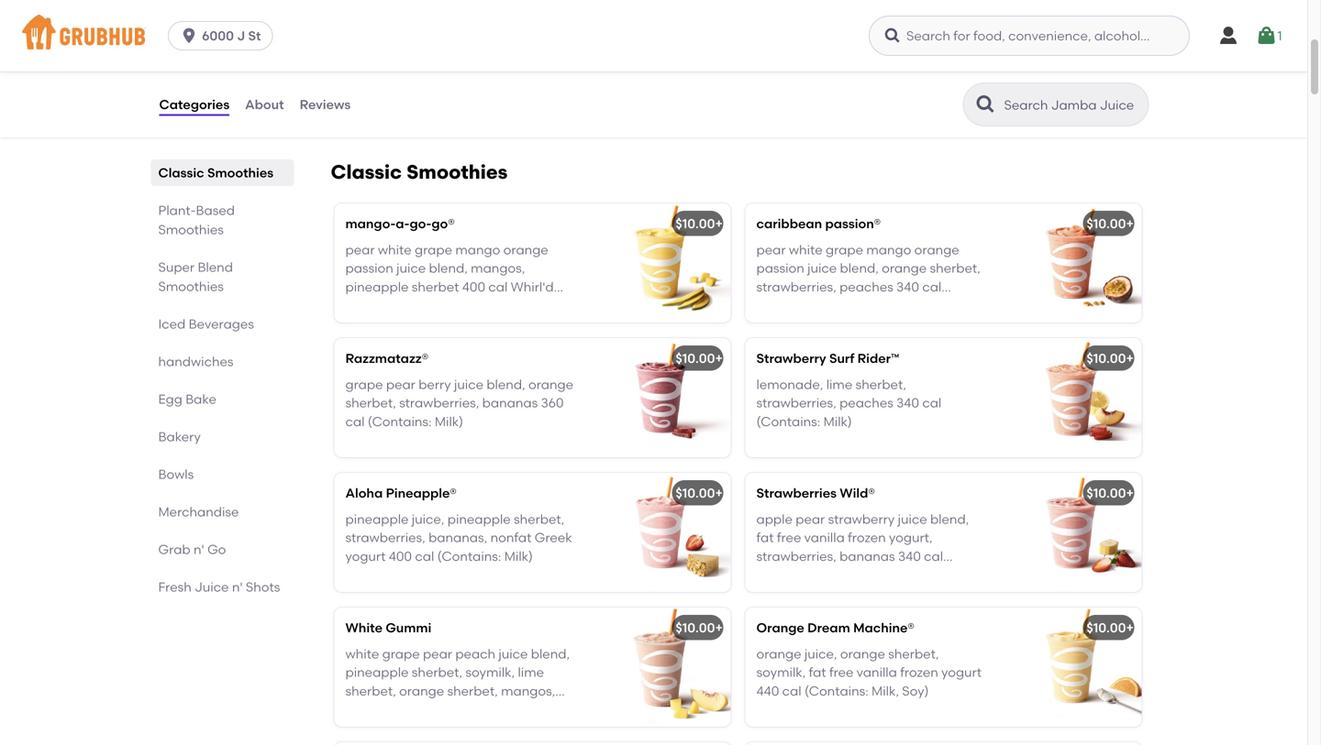 Task type: vqa. For each thing, say whether or not it's contained in the screenshot.
Famous
no



Task type: describe. For each thing, give the bounding box(es) containing it.
lime inside lemonade, lime sherbet, strawberries, peaches    340 cal (contains: milk)
[[826, 377, 853, 393]]

pb chocolate love™ image
[[1004, 743, 1142, 746]]

reviews button
[[299, 72, 352, 138]]

vanilla for strawberry
[[804, 530, 845, 546]]

0 horizontal spatial classic
[[158, 165, 204, 181]]

orange inside pear white grape mango orange passion juice blend, mangos, pineapple sherbet    400 cal     whirl'd famous!    (contains: milk)
[[503, 242, 548, 258]]

strawberries, inside apple pear strawberry juice blend, fat free vanilla frozen yogurt, strawberries, bananas    340 cal whirl'd famous!    (contains: milk)
[[757, 549, 837, 565]]

1
[[1278, 28, 1282, 43]]

grape inside pear white grape mango orange passion juice blend, orange sherbet, strawberries, peaches     340 cal (contains: milk)
[[826, 242, 863, 258]]

machine®
[[853, 621, 915, 636]]

frozen for yogurt,
[[848, 530, 886, 546]]

milk) inside apple pear strawberry juice blend, fat free vanilla frozen yogurt, strawberries, bananas    340 cal whirl'd famous!    (contains: milk)
[[926, 568, 954, 583]]

plant-based smoothies
[[158, 203, 235, 238]]

+ for pineapple juice, pineapple sherbet, strawberries, bananas, nonfat greek yogurt    400 cal     (contains: milk)
[[715, 486, 723, 501]]

strawberries
[[757, 486, 837, 501]]

0 vertical spatial n'
[[194, 542, 204, 558]]

bananas,
[[429, 530, 487, 546]]

pineapple inside white grape pear peach juice blend, pineapple sherbet, soymilk, lime sherbet, orange sherbet, mangos, raspberry sherbet    450 cal    (contains: milk, soy)
[[345, 665, 409, 681]]

white gummi
[[345, 621, 432, 636]]

handwiches
[[158, 354, 234, 370]]

orange juice, orange sherbet, soymilk, fat free vanilla frozen yogurt 440 cal    (contains: milk, soy)
[[757, 647, 982, 700]]

peach
[[455, 647, 496, 662]]

grape inside pear white grape mango orange passion juice blend, mangos, pineapple sherbet    400 cal     whirl'd famous!    (contains: milk)
[[415, 242, 452, 258]]

egg bake
[[158, 392, 216, 407]]

based
[[196, 203, 235, 218]]

about
[[245, 97, 284, 112]]

raspberry
[[345, 703, 406, 718]]

cal inside pear white grape mango orange passion juice blend, orange sherbet, strawberries, peaches     340 cal (contains: milk)
[[922, 279, 942, 295]]

bananas inside apple pear strawberry juice blend, fat free vanilla frozen yogurt, strawberries, bananas    340 cal whirl'd famous!    (contains: milk)
[[840, 549, 895, 565]]

whirl'd inside apple pear strawberry juice blend, fat free vanilla frozen yogurt, strawberries, bananas    340 cal whirl'd famous!    (contains: milk)
[[757, 568, 800, 583]]

grape inside white grape pear peach juice blend, pineapple sherbet, soymilk, lime sherbet, orange sherbet, mangos, raspberry sherbet    450 cal    (contains: milk, soy)
[[382, 647, 420, 662]]

$10.00 for orange juice, orange sherbet, soymilk, fat free vanilla frozen yogurt 440 cal    (contains: milk, soy)
[[1087, 621, 1126, 636]]

$10.00 + for pear white grape mango orange passion juice blend, orange sherbet, strawberries, peaches     340 cal (contains: milk)
[[1087, 216, 1134, 232]]

lemonade, lime sherbet, strawberries, peaches    340 cal (contains: milk)
[[757, 377, 942, 430]]

beverages
[[189, 317, 254, 332]]

$10.00 + for orange juice, orange sherbet, soymilk, fat free vanilla frozen yogurt 440 cal    (contains: milk, soy)
[[1087, 621, 1134, 636]]

categories
[[159, 97, 230, 112]]

$10.00 + for apple pear strawberry juice blend, fat free vanilla frozen yogurt, strawberries, bananas    340 cal whirl'd famous!    (contains: milk)
[[1087, 486, 1134, 501]]

cal inside lemonade, lime sherbet, strawberries, peaches    340 cal (contains: milk)
[[922, 396, 942, 411]]

free for juice,
[[829, 665, 854, 681]]

smoothies inside super blend smoothies
[[158, 279, 224, 295]]

mango-a-go-go®
[[345, 216, 455, 232]]

pear inside pear white grape mango orange passion juice blend, orange sherbet, strawberries, peaches     340 cal (contains: milk)
[[757, 242, 786, 258]]

go®
[[432, 216, 455, 232]]

svg image inside 6000 j st button
[[180, 27, 198, 45]]

peanut butter moo'd® image
[[593, 743, 731, 746]]

smoothies up based
[[207, 165, 273, 181]]

360
[[541, 396, 564, 411]]

caribbean passion®
[[757, 216, 881, 232]]

mangos, inside white grape pear peach juice blend, pineapple sherbet, soymilk, lime sherbet, orange sherbet, mangos, raspberry sherbet    450 cal    (contains: milk, soy)
[[501, 684, 555, 700]]

passion®
[[825, 216, 881, 232]]

1 horizontal spatial svg image
[[1218, 25, 1240, 47]]

caribbean passion® image
[[1004, 204, 1142, 323]]

340 for caribbean passion®
[[897, 279, 919, 295]]

blend
[[198, 260, 233, 275]]

greek
[[535, 530, 572, 546]]

(contains: inside orange juice, orange sherbet, soymilk, fat free vanilla frozen yogurt 440 cal    (contains: milk, soy)
[[805, 684, 869, 700]]

grab
[[158, 542, 190, 558]]

cal inside grape pear berry juice blend, orange sherbet, strawberries, bananas    360 cal     (contains: milk)
[[345, 414, 365, 430]]

$10.00 for pear white grape mango orange passion juice blend, orange sherbet, strawberries, peaches     340 cal (contains: milk)
[[1087, 216, 1126, 232]]

main navigation navigation
[[0, 0, 1307, 72]]

bake
[[186, 392, 216, 407]]

strawberries wild®
[[757, 486, 875, 501]]

400 inside pear white grape mango orange passion juice blend, mangos, pineapple sherbet    400 cal     whirl'd famous!    (contains: milk)
[[462, 279, 485, 295]]

cal inside white grape pear peach juice blend, pineapple sherbet, soymilk, lime sherbet, orange sherbet, mangos, raspberry sherbet    450 cal    (contains: milk, soy)
[[485, 703, 504, 718]]

lemonade,
[[757, 377, 823, 393]]

440
[[757, 684, 779, 700]]

milk, inside orange juice, orange sherbet, soymilk, fat free vanilla frozen yogurt 440 cal    (contains: milk, soy)
[[872, 684, 899, 700]]

340 for strawberries wild®
[[898, 549, 921, 565]]

+ for pear white grape mango orange passion juice blend, orange sherbet, strawberries, peaches     340 cal (contains: milk)
[[1126, 216, 1134, 232]]

$10.00 for apple pear strawberry juice blend, fat free vanilla frozen yogurt, strawberries, bananas    340 cal whirl'd famous!    (contains: milk)
[[1087, 486, 1126, 501]]

razzmatazz® image
[[593, 339, 731, 458]]

juice inside pear white grape mango orange passion juice blend, orange sherbet, strawberries, peaches     340 cal (contains: milk)
[[808, 261, 837, 276]]

orange
[[757, 621, 804, 636]]

dream
[[808, 621, 850, 636]]

rider™
[[858, 351, 899, 367]]

razzmatazz®
[[345, 351, 429, 367]]

smoothies up go®
[[407, 161, 508, 184]]

1 horizontal spatial classic
[[331, 161, 402, 184]]

(contains: inside pear white grape mango orange passion juice blend, orange sherbet, strawberries, peaches     340 cal (contains: milk)
[[757, 298, 821, 314]]

aloha pineapple®
[[345, 486, 457, 501]]

juice, for fat
[[805, 647, 837, 662]]

apple
[[757, 512, 793, 527]]

super blend smoothies
[[158, 260, 233, 295]]

bananas inside grape pear berry juice blend, orange sherbet, strawberries, bananas    360 cal     (contains: milk)
[[482, 396, 538, 411]]

yogurt,
[[889, 530, 933, 546]]

blend, inside pear white grape mango orange passion juice blend, orange sherbet, strawberries, peaches     340 cal (contains: milk)
[[840, 261, 879, 276]]

nonfat
[[490, 530, 532, 546]]

super
[[158, 260, 195, 275]]

famous! inside pear white grape mango orange passion juice blend, mangos, pineapple sherbet    400 cal     whirl'd famous!    (contains: milk)
[[345, 298, 398, 314]]

bowls
[[158, 467, 194, 483]]

grab n' go
[[158, 542, 226, 558]]

orange dream machine®
[[757, 621, 915, 636]]

surf
[[829, 351, 854, 367]]

orange inside grape pear berry juice blend, orange sherbet, strawberries, bananas    360 cal     (contains: milk)
[[528, 377, 573, 393]]

soy) inside orange juice, orange sherbet, soymilk, fat free vanilla frozen yogurt 440 cal    (contains: milk, soy)
[[902, 684, 929, 700]]

0 horizontal spatial classic smoothies
[[158, 165, 273, 181]]

milk) inside pear white grape mango orange passion juice blend, mangos, pineapple sherbet    400 cal     whirl'd famous!    (contains: milk)
[[469, 298, 497, 314]]

pear inside apple pear strawberry juice blend, fat free vanilla frozen yogurt, strawberries, bananas    340 cal whirl'd famous!    (contains: milk)
[[796, 512, 825, 527]]

mangos, inside pear white grape mango orange passion juice blend, mangos, pineapple sherbet    400 cal     whirl'd famous!    (contains: milk)
[[471, 261, 525, 276]]

juice
[[195, 580, 229, 596]]

pear white grape mango orange passion juice blend, orange sherbet, strawberries, peaches     340 cal (contains: milk)
[[757, 242, 981, 314]]

blend, inside grape pear berry juice blend, orange sherbet, strawberries, bananas    360 cal     (contains: milk)
[[487, 377, 525, 393]]

blend, inside pear white grape mango orange passion juice blend, mangos, pineapple sherbet    400 cal     whirl'd famous!    (contains: milk)
[[429, 261, 468, 276]]

pineapple juice, pineapple sherbet, strawberries, bananas, nonfat greek yogurt    400 cal     (contains: milk)
[[345, 512, 572, 565]]

yogurt inside pineapple juice, pineapple sherbet, strawberries, bananas, nonfat greek yogurt    400 cal     (contains: milk)
[[345, 549, 386, 565]]

sherbet, inside pineapple juice, pineapple sherbet, strawberries, bananas, nonfat greek yogurt    400 cal     (contains: milk)
[[514, 512, 565, 527]]

pineapple down aloha
[[345, 512, 409, 527]]

pineapple inside pear white grape mango orange passion juice blend, mangos, pineapple sherbet    400 cal     whirl'd famous!    (contains: milk)
[[345, 279, 409, 295]]

340 inside lemonade, lime sherbet, strawberries, peaches    340 cal (contains: milk)
[[897, 396, 919, 411]]

berry
[[419, 377, 451, 393]]

pear inside pear white grape mango orange passion juice blend, mangos, pineapple sherbet    400 cal     whirl'd famous!    (contains: milk)
[[345, 242, 375, 258]]

$10.00 for pear white grape mango orange passion juice blend, mangos, pineapple sherbet    400 cal     whirl'd famous!    (contains: milk)
[[676, 216, 715, 232]]

fresh
[[158, 580, 192, 596]]

passion for pear white grape mango orange passion juice blend, orange sherbet, strawberries, peaches     340 cal (contains: milk)
[[757, 261, 804, 276]]

strawberries wild® image
[[1004, 474, 1142, 593]]

6000 j st
[[202, 28, 261, 44]]

strawberries, inside grape pear berry juice blend, orange sherbet, strawberries, bananas    360 cal     (contains: milk)
[[399, 396, 479, 411]]

plant-
[[158, 203, 196, 218]]

frozen for yogurt
[[900, 665, 938, 681]]

(contains: inside pear white grape mango orange passion juice blend, mangos, pineapple sherbet    400 cal     whirl'd famous!    (contains: milk)
[[402, 298, 466, 314]]

+ for white grape pear peach juice blend, pineapple sherbet, soymilk, lime sherbet, orange sherbet, mangos, raspberry sherbet    450 cal    (contains: milk, soy)
[[715, 621, 723, 636]]

gummi
[[386, 621, 432, 636]]



Task type: locate. For each thing, give the bounding box(es) containing it.
white for mango-
[[378, 242, 412, 258]]

white grape pear peach juice blend, pineapple sherbet, soymilk, lime sherbet, orange sherbet, mangos, raspberry sherbet    450 cal    (contains: milk, soy)
[[345, 647, 571, 737]]

classic smoothies up based
[[158, 165, 273, 181]]

vanilla down machine®
[[857, 665, 897, 681]]

cal inside orange juice, orange sherbet, soymilk, fat free vanilla frozen yogurt 440 cal    (contains: milk, soy)
[[782, 684, 802, 700]]

grape down gummi on the bottom of page
[[382, 647, 420, 662]]

strawberries, down berry at the bottom of page
[[399, 396, 479, 411]]

sherbet down go®
[[412, 279, 459, 295]]

frozen inside orange juice, orange sherbet, soymilk, fat free vanilla frozen yogurt 440 cal    (contains: milk, soy)
[[900, 665, 938, 681]]

sherbet left 450
[[409, 703, 456, 718]]

1 vertical spatial whirl'd
[[757, 568, 800, 583]]

classic smoothies up go-
[[331, 161, 508, 184]]

$10.00 for pineapple juice, pineapple sherbet, strawberries, bananas, nonfat greek yogurt    400 cal     (contains: milk)
[[676, 486, 715, 501]]

blend, right berry at the bottom of page
[[487, 377, 525, 393]]

0 horizontal spatial milk,
[[345, 721, 373, 737]]

(contains: down berry at the bottom of page
[[368, 414, 432, 430]]

free
[[777, 530, 801, 546], [829, 665, 854, 681]]

0 vertical spatial whirl'd
[[511, 279, 554, 295]]

strawberries, down apple
[[757, 549, 837, 565]]

0 vertical spatial frozen
[[848, 530, 886, 546]]

svg image
[[1218, 25, 1240, 47], [180, 27, 198, 45]]

1 horizontal spatial whirl'd
[[757, 568, 800, 583]]

grape inside grape pear berry juice blend, orange sherbet, strawberries, bananas    360 cal     (contains: milk)
[[345, 377, 383, 393]]

340 inside apple pear strawberry juice blend, fat free vanilla frozen yogurt, strawberries, bananas    340 cal whirl'd famous!    (contains: milk)
[[898, 549, 921, 565]]

passion inside pear white grape mango orange passion juice blend, orange sherbet, strawberries, peaches     340 cal (contains: milk)
[[757, 261, 804, 276]]

(contains: inside grape pear berry juice blend, orange sherbet, strawberries, bananas    360 cal     (contains: milk)
[[368, 414, 432, 430]]

2 peaches from the top
[[840, 396, 894, 411]]

0 horizontal spatial n'
[[194, 542, 204, 558]]

(contains: inside white grape pear peach juice blend, pineapple sherbet, soymilk, lime sherbet, orange sherbet, mangos, raspberry sherbet    450 cal    (contains: milk, soy)
[[507, 703, 571, 718]]

0 horizontal spatial free
[[777, 530, 801, 546]]

2 soymilk, from the left
[[757, 665, 806, 681]]

st
[[248, 28, 261, 44]]

frozen down machine®
[[900, 665, 938, 681]]

cal inside pear white grape mango orange passion juice blend, mangos, pineapple sherbet    400 cal     whirl'd famous!    (contains: milk)
[[489, 279, 508, 295]]

mango a go go® image
[[593, 204, 731, 323]]

soymilk, inside orange juice, orange sherbet, soymilk, fat free vanilla frozen yogurt 440 cal    (contains: milk, soy)
[[757, 665, 806, 681]]

classic up plant-
[[158, 165, 204, 181]]

juice down a-
[[397, 261, 426, 276]]

caribbean
[[757, 216, 822, 232]]

(contains: down orange dream machine®
[[805, 684, 869, 700]]

soy)
[[902, 684, 929, 700], [376, 721, 403, 737]]

0 horizontal spatial soymilk,
[[466, 665, 515, 681]]

vanilla inside apple pear strawberry juice blend, fat free vanilla frozen yogurt, strawberries, bananas    340 cal whirl'd famous!    (contains: milk)
[[804, 530, 845, 546]]

1 horizontal spatial classic smoothies
[[331, 161, 508, 184]]

0 horizontal spatial fat
[[757, 530, 774, 546]]

soymilk, inside white grape pear peach juice blend, pineapple sherbet, soymilk, lime sherbet, orange sherbet, mangos, raspberry sherbet    450 cal    (contains: milk, soy)
[[466, 665, 515, 681]]

1 soymilk, from the left
[[466, 665, 515, 681]]

mango-
[[345, 216, 396, 232]]

aloha pineapple® image
[[593, 474, 731, 593]]

shots
[[246, 580, 280, 596]]

1 mango from the left
[[455, 242, 500, 258]]

classic smoothies
[[331, 161, 508, 184], [158, 165, 273, 181]]

strawberries, inside lemonade, lime sherbet, strawberries, peaches    340 cal (contains: milk)
[[757, 396, 837, 411]]

1 vertical spatial milk,
[[345, 721, 373, 737]]

cal
[[489, 279, 508, 295], [922, 279, 942, 295], [922, 396, 942, 411], [345, 414, 365, 430], [415, 549, 434, 565], [924, 549, 943, 565], [782, 684, 802, 700], [485, 703, 504, 718]]

1 vertical spatial 400
[[389, 549, 412, 565]]

strawberries, down 'caribbean'
[[757, 279, 837, 295]]

soy) down machine®
[[902, 684, 929, 700]]

egg
[[158, 392, 182, 407]]

free for pear
[[777, 530, 801, 546]]

6000 j st button
[[168, 21, 280, 50]]

0 horizontal spatial whirl'd
[[511, 279, 554, 295]]

juice, inside orange juice, orange sherbet, soymilk, fat free vanilla frozen yogurt 440 cal    (contains: milk, soy)
[[805, 647, 837, 662]]

0 vertical spatial free
[[777, 530, 801, 546]]

a-
[[396, 216, 410, 232]]

aloha
[[345, 486, 383, 501]]

grape down the razzmatazz®
[[345, 377, 383, 393]]

n' right juice
[[232, 580, 243, 596]]

n' left the go
[[194, 542, 204, 558]]

famous! inside apple pear strawberry juice blend, fat free vanilla frozen yogurt, strawberries, bananas    340 cal whirl'd famous!    (contains: milk)
[[803, 568, 856, 583]]

$10.00 for lemonade, lime sherbet, strawberries, peaches    340 cal (contains: milk)
[[1087, 351, 1126, 367]]

white gummi image
[[593, 608, 731, 728]]

famous! up the razzmatazz®
[[345, 298, 398, 314]]

peaches inside lemonade, lime sherbet, strawberries, peaches    340 cal (contains: milk)
[[840, 396, 894, 411]]

passion
[[345, 261, 393, 276], [757, 261, 804, 276]]

smoothies down super
[[158, 279, 224, 295]]

free inside orange juice, orange sherbet, soymilk, fat free vanilla frozen yogurt 440 cal    (contains: milk, soy)
[[829, 665, 854, 681]]

1 horizontal spatial passion
[[757, 261, 804, 276]]

pineapple
[[345, 279, 409, 295], [345, 512, 409, 527], [448, 512, 511, 527], [345, 665, 409, 681]]

mango
[[455, 242, 500, 258], [866, 242, 911, 258]]

1 horizontal spatial free
[[829, 665, 854, 681]]

0 horizontal spatial mango
[[455, 242, 500, 258]]

go
[[207, 542, 226, 558]]

whirl'd
[[511, 279, 554, 295], [757, 568, 800, 583]]

sherbet, inside pear white grape mango orange passion juice blend, orange sherbet, strawberries, peaches     340 cal (contains: milk)
[[930, 261, 981, 276]]

1 vertical spatial sherbet
[[409, 703, 456, 718]]

strawberry surf rider™ image
[[1004, 339, 1142, 458]]

juice inside grape pear berry juice blend, orange sherbet, strawberries, bananas    360 cal     (contains: milk)
[[454, 377, 484, 393]]

juice inside apple pear strawberry juice blend, fat free vanilla frozen yogurt, strawberries, bananas    340 cal whirl'd famous!    (contains: milk)
[[898, 512, 927, 527]]

1 horizontal spatial 400
[[462, 279, 485, 295]]

sherbet,
[[930, 261, 981, 276], [856, 377, 906, 393], [345, 396, 396, 411], [514, 512, 565, 527], [888, 647, 939, 662], [412, 665, 462, 681], [345, 684, 396, 700], [447, 684, 498, 700]]

fat inside apple pear strawberry juice blend, fat free vanilla frozen yogurt, strawberries, bananas    340 cal whirl'd famous!    (contains: milk)
[[757, 530, 774, 546]]

strawberries, inside pear white grape mango orange passion juice blend, orange sherbet, strawberries, peaches     340 cal (contains: milk)
[[757, 279, 837, 295]]

0 vertical spatial vanilla
[[804, 530, 845, 546]]

peaches down passion®
[[840, 279, 894, 295]]

+ for lemonade, lime sherbet, strawberries, peaches    340 cal (contains: milk)
[[1126, 351, 1134, 367]]

1 horizontal spatial fat
[[809, 665, 826, 681]]

sherbet inside white grape pear peach juice blend, pineapple sherbet, soymilk, lime sherbet, orange sherbet, mangos, raspberry sherbet    450 cal    (contains: milk, soy)
[[409, 703, 456, 718]]

svg image
[[1256, 25, 1278, 47], [884, 27, 902, 45]]

400
[[462, 279, 485, 295], [389, 549, 412, 565]]

grape down passion®
[[826, 242, 863, 258]]

1 horizontal spatial vanilla
[[857, 665, 897, 681]]

0 horizontal spatial bananas
[[482, 396, 538, 411]]

1 vertical spatial lime
[[518, 665, 544, 681]]

blend, right peach
[[531, 647, 570, 662]]

0 vertical spatial bananas
[[482, 396, 538, 411]]

svg image left 1 button at the right of page
[[1218, 25, 1240, 47]]

white inside pear white grape mango orange passion juice blend, mangos, pineapple sherbet    400 cal     whirl'd famous!    (contains: milk)
[[378, 242, 412, 258]]

passion for pear white grape mango orange passion juice blend, mangos, pineapple sherbet    400 cal     whirl'd famous!    (contains: milk)
[[345, 261, 393, 276]]

1 vertical spatial mangos,
[[501, 684, 555, 700]]

strawberries, down lemonade,
[[757, 396, 837, 411]]

vanilla
[[804, 530, 845, 546], [857, 665, 897, 681]]

0 vertical spatial peaches
[[840, 279, 894, 295]]

frozen inside apple pear strawberry juice blend, fat free vanilla frozen yogurt, strawberries, bananas    340 cal whirl'd famous!    (contains: milk)
[[848, 530, 886, 546]]

$10.00 + for white grape pear peach juice blend, pineapple sherbet, soymilk, lime sherbet, orange sherbet, mangos, raspberry sherbet    450 cal    (contains: milk, soy)
[[676, 621, 723, 636]]

white down mango-a-go-go®
[[378, 242, 412, 258]]

0 horizontal spatial yogurt
[[345, 549, 386, 565]]

famous! up 'dream'
[[803, 568, 856, 583]]

1 horizontal spatial milk,
[[872, 684, 899, 700]]

1 vertical spatial vanilla
[[857, 665, 897, 681]]

free down apple
[[777, 530, 801, 546]]

1 vertical spatial juice,
[[805, 647, 837, 662]]

milk, inside white grape pear peach juice blend, pineapple sherbet, soymilk, lime sherbet, orange sherbet, mangos, raspberry sherbet    450 cal    (contains: milk, soy)
[[345, 721, 373, 737]]

juice down the caribbean passion®
[[808, 261, 837, 276]]

1 vertical spatial famous!
[[803, 568, 856, 583]]

smoothies inside plant-based smoothies
[[158, 222, 224, 238]]

vanilla inside orange juice, orange sherbet, soymilk, fat free vanilla frozen yogurt 440 cal    (contains: milk, soy)
[[857, 665, 897, 681]]

frozen down strawberry
[[848, 530, 886, 546]]

fresh juice n' shots
[[158, 580, 280, 596]]

0 vertical spatial mangos,
[[471, 261, 525, 276]]

svg image inside 1 button
[[1256, 25, 1278, 47]]

lime
[[826, 377, 853, 393], [518, 665, 544, 681]]

(contains: inside pineapple juice, pineapple sherbet, strawberries, bananas, nonfat greek yogurt    400 cal     (contains: milk)
[[437, 549, 501, 565]]

milk) inside lemonade, lime sherbet, strawberries, peaches    340 cal (contains: milk)
[[824, 414, 852, 430]]

mango for orange
[[866, 242, 911, 258]]

1 vertical spatial soy)
[[376, 721, 403, 737]]

classic up the mango-
[[331, 161, 402, 184]]

1 horizontal spatial yogurt
[[941, 665, 982, 681]]

sherbet, inside grape pear berry juice blend, orange sherbet, strawberries, bananas    360 cal     (contains: milk)
[[345, 396, 396, 411]]

$10.00 for white grape pear peach juice blend, pineapple sherbet, soymilk, lime sherbet, orange sherbet, mangos, raspberry sherbet    450 cal    (contains: milk, soy)
[[676, 621, 715, 636]]

blend, inside apple pear strawberry juice blend, fat free vanilla frozen yogurt, strawberries, bananas    340 cal whirl'd famous!    (contains: milk)
[[930, 512, 969, 527]]

famous!
[[345, 298, 398, 314], [803, 568, 856, 583]]

$10.00 + for grape pear berry juice blend, orange sherbet, strawberries, bananas    360 cal     (contains: milk)
[[676, 351, 723, 367]]

strawberry
[[828, 512, 895, 527]]

(contains: down lemonade,
[[757, 414, 821, 430]]

0 vertical spatial sherbet
[[412, 279, 459, 295]]

svg image left 6000
[[180, 27, 198, 45]]

1 vertical spatial yogurt
[[941, 665, 982, 681]]

fat for orange
[[809, 665, 826, 681]]

peaches inside pear white grape mango orange passion juice blend, orange sherbet, strawberries, peaches     340 cal (contains: milk)
[[840, 279, 894, 295]]

iced beverages
[[158, 317, 254, 332]]

1 vertical spatial frozen
[[900, 665, 938, 681]]

milk) inside pear white grape mango orange passion juice blend, orange sherbet, strawberries, peaches     340 cal (contains: milk)
[[824, 298, 852, 314]]

strawberry surf rider™
[[757, 351, 899, 367]]

pear down 'caribbean'
[[757, 242, 786, 258]]

(contains: down 'yogurt,'
[[859, 568, 923, 583]]

juice inside white grape pear peach juice blend, pineapple sherbet, soymilk, lime sherbet, orange sherbet, mangos, raspberry sherbet    450 cal    (contains: milk, soy)
[[499, 647, 528, 662]]

juice up 'yogurt,'
[[898, 512, 927, 527]]

2 vertical spatial 340
[[898, 549, 921, 565]]

0 vertical spatial soy)
[[902, 684, 929, 700]]

milk, down machine®
[[872, 684, 899, 700]]

milk)
[[469, 298, 497, 314], [824, 298, 852, 314], [435, 414, 463, 430], [824, 414, 852, 430], [504, 549, 533, 565], [926, 568, 954, 583]]

whirl'd inside pear white grape mango orange passion juice blend, mangos, pineapple sherbet    400 cal     whirl'd famous!    (contains: milk)
[[511, 279, 554, 295]]

0 vertical spatial juice,
[[412, 512, 444, 527]]

0 vertical spatial famous!
[[345, 298, 398, 314]]

pineapple®
[[386, 486, 457, 501]]

pear inside grape pear berry juice blend, orange sherbet, strawberries, bananas    360 cal     (contains: milk)
[[386, 377, 416, 393]]

white
[[378, 242, 412, 258], [789, 242, 823, 258], [345, 647, 379, 662]]

blend, up 'yogurt,'
[[930, 512, 969, 527]]

bananas down strawberry
[[840, 549, 895, 565]]

blend, down passion®
[[840, 261, 879, 276]]

340 down rider™
[[897, 396, 919, 411]]

1 horizontal spatial famous!
[[803, 568, 856, 583]]

n'
[[194, 542, 204, 558], [232, 580, 243, 596]]

blend, inside white grape pear peach juice blend, pineapple sherbet, soymilk, lime sherbet, orange sherbet, mangos, raspberry sherbet    450 cal    (contains: milk, soy)
[[531, 647, 570, 662]]

orange
[[503, 242, 548, 258], [914, 242, 959, 258], [882, 261, 927, 276], [528, 377, 573, 393], [757, 647, 801, 662], [840, 647, 885, 662], [399, 684, 444, 700]]

(contains: inside lemonade, lime sherbet, strawberries, peaches    340 cal (contains: milk)
[[757, 414, 821, 430]]

340 up rider™
[[897, 279, 919, 295]]

+ for pear white grape mango orange passion juice blend, mangos, pineapple sherbet    400 cal     whirl'd famous!    (contains: milk)
[[715, 216, 723, 232]]

400 inside pineapple juice, pineapple sherbet, strawberries, bananas, nonfat greek yogurt    400 cal     (contains: milk)
[[389, 549, 412, 565]]

soymilk, up 440
[[757, 665, 806, 681]]

1 vertical spatial fat
[[809, 665, 826, 681]]

yogurt inside orange juice, orange sherbet, soymilk, fat free vanilla frozen yogurt 440 cal    (contains: milk, soy)
[[941, 665, 982, 681]]

2 passion from the left
[[757, 261, 804, 276]]

1 horizontal spatial soymilk,
[[757, 665, 806, 681]]

classic
[[331, 161, 402, 184], [158, 165, 204, 181]]

0 horizontal spatial frozen
[[848, 530, 886, 546]]

white down white
[[345, 647, 379, 662]]

reviews
[[300, 97, 351, 112]]

juice,
[[412, 512, 444, 527], [805, 647, 837, 662]]

blend, down go®
[[429, 261, 468, 276]]

mango inside pear white grape mango orange passion juice blend, orange sherbet, strawberries, peaches     340 cal (contains: milk)
[[866, 242, 911, 258]]

soy) down raspberry
[[376, 721, 403, 737]]

vanilla for orange
[[857, 665, 897, 681]]

pear white grape mango orange passion juice blend, mangos, pineapple sherbet    400 cal     whirl'd famous!    (contains: milk)
[[345, 242, 554, 314]]

vanilla down strawberry
[[804, 530, 845, 546]]

0 horizontal spatial lime
[[518, 665, 544, 681]]

orange inside white grape pear peach juice blend, pineapple sherbet, soymilk, lime sherbet, orange sherbet, mangos, raspberry sherbet    450 cal    (contains: milk, soy)
[[399, 684, 444, 700]]

cal inside pineapple juice, pineapple sherbet, strawberries, bananas, nonfat greek yogurt    400 cal     (contains: milk)
[[415, 549, 434, 565]]

0 horizontal spatial svg image
[[180, 27, 198, 45]]

white inside pear white grape mango orange passion juice blend, orange sherbet, strawberries, peaches     340 cal (contains: milk)
[[789, 242, 823, 258]]

1 vertical spatial bananas
[[840, 549, 895, 565]]

passion down 'caribbean'
[[757, 261, 804, 276]]

Search Jamba Juice search field
[[1002, 96, 1143, 114]]

juice right peach
[[499, 647, 528, 662]]

grape pear berry juice blend, orange sherbet, strawberries, bananas    360 cal     (contains: milk)
[[345, 377, 573, 430]]

milk) inside pineapple juice, pineapple sherbet, strawberries, bananas, nonfat greek yogurt    400 cal     (contains: milk)
[[504, 549, 533, 565]]

(contains: up the razzmatazz®
[[402, 298, 466, 314]]

0 vertical spatial 340
[[897, 279, 919, 295]]

pear down strawberries wild® at right bottom
[[796, 512, 825, 527]]

1 vertical spatial 340
[[897, 396, 919, 411]]

frozen
[[848, 530, 886, 546], [900, 665, 938, 681]]

white inside white grape pear peach juice blend, pineapple sherbet, soymilk, lime sherbet, orange sherbet, mangos, raspberry sherbet    450 cal    (contains: milk, soy)
[[345, 647, 379, 662]]

juice inside pear white grape mango orange passion juice blend, mangos, pineapple sherbet    400 cal     whirl'd famous!    (contains: milk)
[[397, 261, 426, 276]]

$10.00 + for pear white grape mango orange passion juice blend, mangos, pineapple sherbet    400 cal     whirl'd famous!    (contains: milk)
[[676, 216, 723, 232]]

smoothies
[[407, 161, 508, 184], [207, 165, 273, 181], [158, 222, 224, 238], [158, 279, 224, 295]]

pear left peach
[[423, 647, 452, 662]]

free down orange dream machine®
[[829, 665, 854, 681]]

1 vertical spatial free
[[829, 665, 854, 681]]

6000
[[202, 28, 234, 44]]

free inside apple pear strawberry juice blend, fat free vanilla frozen yogurt, strawberries, bananas    340 cal whirl'd famous!    (contains: milk)
[[777, 530, 801, 546]]

sherbet, inside lemonade, lime sherbet, strawberries, peaches    340 cal (contains: milk)
[[856, 377, 906, 393]]

0 horizontal spatial svg image
[[884, 27, 902, 45]]

2 mango from the left
[[866, 242, 911, 258]]

juice, down 'dream'
[[805, 647, 837, 662]]

340
[[897, 279, 919, 295], [897, 396, 919, 411], [898, 549, 921, 565]]

fat down 'dream'
[[809, 665, 826, 681]]

orange dream machine® image
[[1004, 608, 1142, 728]]

$10.00 for grape pear berry juice blend, orange sherbet, strawberries, bananas    360 cal     (contains: milk)
[[676, 351, 715, 367]]

0 vertical spatial yogurt
[[345, 549, 386, 565]]

strawberries, down aloha pineapple®
[[345, 530, 425, 546]]

white for caribbean
[[789, 242, 823, 258]]

juice, for bananas,
[[412, 512, 444, 527]]

j
[[237, 28, 245, 44]]

milk) inside grape pear berry juice blend, orange sherbet, strawberries, bananas    360 cal     (contains: milk)
[[435, 414, 463, 430]]

fat for apple
[[757, 530, 774, 546]]

+ for apple pear strawberry juice blend, fat free vanilla frozen yogurt, strawberries, bananas    340 cal whirl'd famous!    (contains: milk)
[[1126, 486, 1134, 501]]

+
[[715, 216, 723, 232], [1126, 216, 1134, 232], [715, 351, 723, 367], [1126, 351, 1134, 367], [715, 486, 723, 501], [1126, 486, 1134, 501], [715, 621, 723, 636], [1126, 621, 1134, 636]]

$10.00 + for pineapple juice, pineapple sherbet, strawberries, bananas, nonfat greek yogurt    400 cal     (contains: milk)
[[676, 486, 723, 501]]

pear down the razzmatazz®
[[386, 377, 416, 393]]

1 horizontal spatial soy)
[[902, 684, 929, 700]]

mango inside pear white grape mango orange passion juice blend, mangos, pineapple sherbet    400 cal     whirl'd famous!    (contains: milk)
[[455, 242, 500, 258]]

iced
[[158, 317, 186, 332]]

0 vertical spatial 400
[[462, 279, 485, 295]]

1 vertical spatial peaches
[[840, 396, 894, 411]]

0 horizontal spatial juice,
[[412, 512, 444, 527]]

$10.00 +
[[676, 216, 723, 232], [1087, 216, 1134, 232], [676, 351, 723, 367], [1087, 351, 1134, 367], [676, 486, 723, 501], [1087, 486, 1134, 501], [676, 621, 723, 636], [1087, 621, 1134, 636]]

1 horizontal spatial bananas
[[840, 549, 895, 565]]

450
[[459, 703, 482, 718]]

juice, down the pineapple®
[[412, 512, 444, 527]]

search icon image
[[975, 94, 997, 116]]

yogurt
[[345, 549, 386, 565], [941, 665, 982, 681]]

0 horizontal spatial vanilla
[[804, 530, 845, 546]]

blend,
[[429, 261, 468, 276], [840, 261, 879, 276], [487, 377, 525, 393], [930, 512, 969, 527], [531, 647, 570, 662]]

0 vertical spatial milk,
[[872, 684, 899, 700]]

1 passion from the left
[[345, 261, 393, 276]]

0 horizontal spatial soy)
[[376, 721, 403, 737]]

pineapple down the mango-
[[345, 279, 409, 295]]

peaches down rider™
[[840, 396, 894, 411]]

1 horizontal spatial frozen
[[900, 665, 938, 681]]

1 horizontal spatial n'
[[232, 580, 243, 596]]

passion inside pear white grape mango orange passion juice blend, mangos, pineapple sherbet    400 cal     whirl'd famous!    (contains: milk)
[[345, 261, 393, 276]]

juice right berry at the bottom of page
[[454, 377, 484, 393]]

bananas left 360
[[482, 396, 538, 411]]

cal inside apple pear strawberry juice blend, fat free vanilla frozen yogurt, strawberries, bananas    340 cal whirl'd famous!    (contains: milk)
[[924, 549, 943, 565]]

1 button
[[1256, 19, 1282, 52]]

juice
[[397, 261, 426, 276], [808, 261, 837, 276], [454, 377, 484, 393], [898, 512, 927, 527], [499, 647, 528, 662]]

merchandise
[[158, 505, 239, 520]]

peaches
[[840, 279, 894, 295], [840, 396, 894, 411]]

milk, down raspberry
[[345, 721, 373, 737]]

1 peaches from the top
[[840, 279, 894, 295]]

soymilk, down peach
[[466, 665, 515, 681]]

white
[[345, 621, 383, 636]]

(contains: up strawberry in the right of the page
[[757, 298, 821, 314]]

lime inside white grape pear peach juice blend, pineapple sherbet, soymilk, lime sherbet, orange sherbet, mangos, raspberry sherbet    450 cal    (contains: milk, soy)
[[518, 665, 544, 681]]

passion down the mango-
[[345, 261, 393, 276]]

(contains:
[[402, 298, 466, 314], [757, 298, 821, 314], [368, 414, 432, 430], [757, 414, 821, 430], [437, 549, 501, 565], [859, 568, 923, 583], [805, 684, 869, 700], [507, 703, 571, 718]]

go-
[[410, 216, 432, 232]]

soy) inside white grape pear peach juice blend, pineapple sherbet, soymilk, lime sherbet, orange sherbet, mangos, raspberry sherbet    450 cal    (contains: milk, soy)
[[376, 721, 403, 737]]

1 vertical spatial n'
[[232, 580, 243, 596]]

wild®
[[840, 486, 875, 501]]

(contains: inside apple pear strawberry juice blend, fat free vanilla frozen yogurt, strawberries, bananas    340 cal whirl'd famous!    (contains: milk)
[[859, 568, 923, 583]]

(contains: down bananas,
[[437, 549, 501, 565]]

pear inside white grape pear peach juice blend, pineapple sherbet, soymilk, lime sherbet, orange sherbet, mangos, raspberry sherbet    450 cal    (contains: milk, soy)
[[423, 647, 452, 662]]

(contains: right 450
[[507, 703, 571, 718]]

$10.00 + for lemonade, lime sherbet, strawberries, peaches    340 cal (contains: milk)
[[1087, 351, 1134, 367]]

1 horizontal spatial juice,
[[805, 647, 837, 662]]

+ for grape pear berry juice blend, orange sherbet, strawberries, bananas    360 cal     (contains: milk)
[[715, 351, 723, 367]]

soymilk,
[[466, 665, 515, 681], [757, 665, 806, 681]]

mangos,
[[471, 261, 525, 276], [501, 684, 555, 700]]

0 horizontal spatial passion
[[345, 261, 393, 276]]

strawberries, inside pineapple juice, pineapple sherbet, strawberries, bananas, nonfat greek yogurt    400 cal     (contains: milk)
[[345, 530, 425, 546]]

juice, inside pineapple juice, pineapple sherbet, strawberries, bananas, nonfat greek yogurt    400 cal     (contains: milk)
[[412, 512, 444, 527]]

smoothies down plant-
[[158, 222, 224, 238]]

0 vertical spatial fat
[[757, 530, 774, 546]]

1 horizontal spatial lime
[[826, 377, 853, 393]]

+ for orange juice, orange sherbet, soymilk, fat free vanilla frozen yogurt 440 cal    (contains: milk, soy)
[[1126, 621, 1134, 636]]

0 horizontal spatial famous!
[[345, 298, 398, 314]]

pineapple up bananas,
[[448, 512, 511, 527]]

apple pear strawberry juice blend, fat free vanilla frozen yogurt, strawberries, bananas    340 cal whirl'd famous!    (contains: milk)
[[757, 512, 969, 583]]

sherbet inside pear white grape mango orange passion juice blend, mangos, pineapple sherbet    400 cal     whirl'd famous!    (contains: milk)
[[412, 279, 459, 295]]

mango for mangos,
[[455, 242, 500, 258]]

340 inside pear white grape mango orange passion juice blend, orange sherbet, strawberries, peaches     340 cal (contains: milk)
[[897, 279, 919, 295]]

0 horizontal spatial 400
[[389, 549, 412, 565]]

grape down go®
[[415, 242, 452, 258]]

bakery
[[158, 429, 201, 445]]

1 horizontal spatial mango
[[866, 242, 911, 258]]

340 down 'yogurt,'
[[898, 549, 921, 565]]

sherbet, inside orange juice, orange sherbet, soymilk, fat free vanilla frozen yogurt 440 cal    (contains: milk, soy)
[[888, 647, 939, 662]]

fat down apple
[[757, 530, 774, 546]]

Search for food, convenience, alcohol... search field
[[869, 16, 1190, 56]]

strawberry
[[757, 351, 826, 367]]

pineapple up raspberry
[[345, 665, 409, 681]]

pear down the mango-
[[345, 242, 375, 258]]

categories button
[[158, 72, 230, 138]]

white down the caribbean passion®
[[789, 242, 823, 258]]

about button
[[244, 72, 285, 138]]

1 horizontal spatial svg image
[[1256, 25, 1278, 47]]

0 vertical spatial lime
[[826, 377, 853, 393]]



